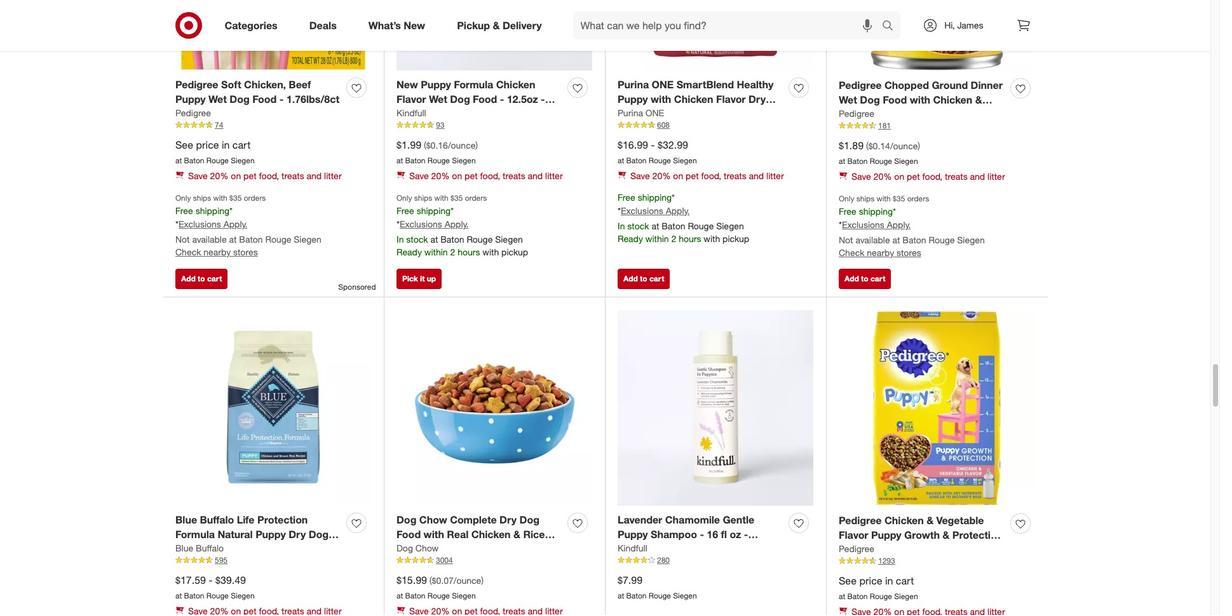 Task type: describe. For each thing, give the bounding box(es) containing it.
and inside 'blue buffalo life protection formula natural puppy dry dog food with chicken and brown rice'
[[268, 543, 286, 556]]

at inside only ships with $35 orders free shipping * * exclusions apply. in stock at  baton rouge siegen ready within 2 hours with pickup
[[431, 234, 438, 245]]

lavender chamomile gentle puppy shampoo - 16 fl oz - kindfull™ link
[[618, 513, 784, 556]]

) for real
[[481, 575, 484, 586]]

baton inside "free shipping * * exclusions apply. not available at baton rouge siegen check nearby stores"
[[239, 234, 263, 245]]

new puppy formula chicken flavor wet dog food - 12.5oz - kindfull™
[[397, 78, 545, 120]]

purina one link
[[618, 107, 664, 120]]

3 add to cart from the left
[[845, 274, 886, 284]]

/ounce for flavor
[[454, 575, 481, 586]]

2 inside only ships with $35 orders free shipping * * exclusions apply. in stock at  baton rouge siegen ready within 2 hours with pickup
[[450, 246, 455, 257]]

puppy inside pedigree chicken & vegetable flavor puppy growth & protection complete & balanced dry dog food
[[871, 529, 902, 542]]

litter for pedigree chopped ground dinner wet dog food with chicken & beef puppy - 13.2oz
[[988, 171, 1005, 182]]

new inside what's new link
[[404, 19, 425, 32]]

see for pedigree chicken & vegetable flavor puppy growth & protection complete & balanced dry dog food
[[839, 575, 857, 587]]

ready inside only ships with $35 orders free shipping * * exclusions apply. in stock at  baton rouge siegen ready within 2 hours with pickup
[[397, 246, 422, 257]]

treats for in
[[282, 170, 304, 181]]

with inside 'blue buffalo life protection formula natural puppy dry dog food with chicken and brown rice'
[[203, 543, 223, 556]]

categories link
[[214, 11, 293, 39]]

dog up 3004 link
[[520, 514, 540, 526]]

hi, james
[[945, 20, 984, 31]]

only ships with $35 orders
[[175, 193, 266, 203]]

food inside dog chow complete dry dog food with real chicken & rice flavor - 15lbs
[[397, 528, 421, 541]]

healthy
[[737, 78, 774, 91]]

kindfull™ inside new puppy formula chicken flavor wet dog food - 12.5oz - kindfull™
[[397, 107, 440, 120]]

$0.07
[[432, 575, 454, 586]]

exclusions apply. button for new puppy formula chicken flavor wet dog food - 12.5oz - kindfull™
[[400, 218, 469, 231]]

categories
[[225, 19, 278, 32]]

3 to from the left
[[861, 274, 869, 284]]

balanced
[[898, 543, 944, 556]]

lavender chamomile gentle puppy shampoo - 16 fl oz - kindfull™
[[618, 514, 755, 556]]

$7.99
[[618, 574, 643, 587]]

chicken inside 'blue buffalo life protection formula natural puppy dry dog food with chicken and brown rice'
[[226, 543, 265, 556]]

20% for $0.16
[[431, 170, 450, 181]]

74
[[215, 120, 223, 130]]

buffalo for blue buffalo life protection formula natural puppy dry dog food with chicken and brown rice
[[200, 514, 234, 526]]

rouge inside $15.99 ( $0.07 /ounce ) at baton rouge siegen
[[428, 591, 450, 601]]

rouge inside $1.99 ( $0.16 /ounce ) at baton rouge siegen
[[428, 156, 450, 165]]

in inside only ships with $35 orders free shipping * * exclusions apply. in stock at  baton rouge siegen ready within 2 hours with pickup
[[397, 234, 404, 245]]

rouge inside $16.99 - $32.99 at baton rouge siegen
[[649, 156, 671, 165]]

3 add from the left
[[845, 274, 859, 284]]

check nearby stores button for in
[[175, 246, 258, 259]]

flavor inside new puppy formula chicken flavor wet dog food - 12.5oz - kindfull™
[[397, 93, 426, 106]]

$1.99
[[397, 139, 421, 151]]

pedigree link for flavor
[[839, 543, 875, 556]]

lavender
[[618, 514, 663, 526]]

save for see
[[188, 170, 208, 181]]

siegen inside $15.99 ( $0.07 /ounce ) at baton rouge siegen
[[452, 591, 476, 601]]

$17.59
[[175, 574, 206, 587]]

74 link
[[175, 120, 371, 131]]

dry inside 'blue buffalo life protection formula natural puppy dry dog food with chicken and brown rice'
[[289, 528, 306, 541]]

stores inside only ships with $35 orders free shipping * * exclusions apply. not available at baton rouge siegen check nearby stores
[[897, 247, 921, 258]]

oz
[[730, 528, 741, 541]]

what's new
[[369, 19, 425, 32]]

baton inside the $7.99 at baton rouge siegen
[[626, 591, 647, 601]]

search button
[[877, 11, 907, 42]]

siegen inside the $17.59 - $39.49 at baton rouge siegen
[[231, 591, 255, 601]]

add to cart for see price in cart
[[181, 274, 222, 284]]

dry inside dog chow complete dry dog food with real chicken & rice flavor - 15lbs
[[500, 514, 517, 526]]

and for pedigree chopped ground dinner wet dog food with chicken & beef puppy - 13.2oz
[[970, 171, 985, 182]]

at inside $15.99 ( $0.07 /ounce ) at baton rouge siegen
[[397, 591, 403, 601]]

wet for puppy
[[429, 93, 447, 106]]

chicken,
[[244, 78, 286, 91]]

rice inside dog chow complete dry dog food with real chicken & rice flavor - 15lbs
[[523, 528, 545, 541]]

$32.99
[[658, 139, 688, 151]]

save for $1.89
[[852, 171, 871, 182]]

protection inside pedigree chicken & vegetable flavor puppy growth & protection complete & balanced dry dog food
[[953, 529, 1003, 542]]

baton inside $15.99 ( $0.07 /ounce ) at baton rouge siegen
[[405, 591, 426, 601]]

ready inside free shipping * * exclusions apply. in stock at  baton rouge siegen ready within 2 hours with pickup
[[618, 233, 643, 244]]

free inside only ships with $35 orders free shipping * * exclusions apply. in stock at  baton rouge siegen ready within 2 hours with pickup
[[397, 205, 414, 216]]

- left 16
[[700, 528, 704, 541]]

cart for see
[[207, 274, 222, 284]]

exclusions inside "free shipping * * exclusions apply. not available at baton rouge siegen check nearby stores"
[[179, 219, 221, 229]]

pickup & delivery
[[457, 19, 542, 32]]

puppy inside 'pedigree soft chicken, beef puppy wet dog food - 1.76lbs/8ct'
[[175, 93, 206, 106]]

up
[[427, 274, 436, 284]]

280 link
[[618, 555, 814, 566]]

$0.16
[[426, 140, 448, 151]]

pedigree chicken & vegetable flavor puppy growth & protection complete & balanced dry dog food link
[[839, 514, 1006, 571]]

food inside purina one smartblend healthy puppy with chicken flavor dry dog food
[[641, 107, 665, 120]]

- left 12.5oz
[[500, 93, 504, 106]]

baton inside the $17.59 - $39.49 at baton rouge siegen
[[184, 591, 204, 601]]

save 20% on pet food, treats and litter for $32.99
[[631, 170, 784, 181]]

pick
[[402, 274, 418, 284]]

and for pedigree soft chicken, beef puppy wet dog food - 1.76lbs/8ct
[[307, 170, 322, 181]]

dog chow complete dry dog food with real chicken & rice flavor - 15lbs link
[[397, 513, 563, 556]]

rouge inside the $17.59 - $39.49 at baton rouge siegen
[[206, 591, 229, 601]]

stock inside free shipping * * exclusions apply. in stock at  baton rouge siegen ready within 2 hours with pickup
[[628, 220, 649, 231]]

3004
[[436, 556, 453, 565]]

kindfull for new puppy formula chicken flavor wet dog food - 12.5oz - kindfull™
[[397, 107, 426, 118]]

food inside 'blue buffalo life protection formula natural puppy dry dog food with chicken and brown rice'
[[175, 543, 200, 556]]

see for pedigree soft chicken, beef puppy wet dog food - 1.76lbs/8ct
[[175, 139, 193, 151]]

check nearby stores button for $0.14
[[839, 246, 921, 259]]

free shipping * * exclusions apply. in stock at  baton rouge siegen ready within 2 hours with pickup
[[618, 192, 749, 244]]

blue buffalo life protection formula natural puppy dry dog food with chicken and brown rice link
[[175, 513, 341, 570]]

13.2oz
[[904, 108, 935, 121]]

rouge inside only ships with $35 orders free shipping * * exclusions apply. not available at baton rouge siegen check nearby stores
[[929, 234, 955, 245]]

pedigree link for wet
[[839, 107, 875, 120]]

beef inside pedigree chopped ground dinner wet dog food with chicken & beef puppy - 13.2oz
[[839, 108, 861, 121]]

food, for $32.99
[[701, 170, 722, 181]]

dog inside purina one smartblend healthy puppy with chicken flavor dry dog food
[[618, 107, 638, 120]]

kindfull link for new puppy formula chicken flavor wet dog food - 12.5oz - kindfull™
[[397, 107, 426, 120]]

vegetable
[[937, 514, 984, 527]]

chow for dog chow
[[416, 543, 439, 554]]

delivery
[[503, 19, 542, 32]]

at inside free shipping * * exclusions apply. in stock at  baton rouge siegen ready within 2 hours with pickup
[[652, 220, 659, 231]]

( for $15.99
[[430, 575, 432, 586]]

add for $16.99 - $32.99
[[624, 274, 638, 284]]

rouge inside $1.89 ( $0.14 /ounce ) at baton rouge siegen
[[870, 156, 892, 166]]

siegen inside only ships with $35 orders free shipping * * exclusions apply. not available at baton rouge siegen check nearby stores
[[957, 234, 985, 245]]

shipping inside free shipping * * exclusions apply. in stock at  baton rouge siegen ready within 2 hours with pickup
[[638, 192, 672, 203]]

complete inside pedigree chicken & vegetable flavor puppy growth & protection complete & balanced dry dog food
[[839, 543, 886, 556]]

dog up $15.99
[[397, 543, 413, 554]]

1.76lbs/8ct
[[287, 93, 339, 106]]

pedigree soft chicken, beef puppy wet dog food - 1.76lbs/8ct link
[[175, 78, 341, 107]]

dry inside pedigree chicken & vegetable flavor puppy growth & protection complete & balanced dry dog food
[[947, 543, 964, 556]]

pickup inside free shipping * * exclusions apply. in stock at  baton rouge siegen ready within 2 hours with pickup
[[723, 233, 749, 244]]

& up growth
[[927, 514, 934, 527]]

buffalo for blue buffalo
[[196, 543, 224, 554]]

save 20% on pet food, treats and litter for $0.16
[[409, 170, 563, 181]]

chamomile
[[665, 514, 720, 526]]

pedigree inside pedigree chicken & vegetable flavor puppy growth & protection complete & balanced dry dog food
[[839, 514, 882, 527]]

growth
[[905, 529, 940, 542]]

deals
[[309, 19, 337, 32]]

purina for purina one
[[618, 107, 643, 118]]

ground
[[932, 79, 968, 92]]

- inside the $17.59 - $39.49 at baton rouge siegen
[[209, 574, 213, 587]]

gentle
[[723, 514, 755, 526]]

apply. inside only ships with $35 orders free shipping * * exclusions apply. not available at baton rouge siegen check nearby stores
[[887, 219, 911, 230]]

$7.99 at baton rouge siegen
[[618, 574, 697, 601]]

add to cart for $16.99 - $32.99
[[624, 274, 664, 284]]

exclusions apply. button for pedigree soft chicken, beef puppy wet dog food - 1.76lbs/8ct
[[179, 218, 247, 231]]

$1.89 ( $0.14 /ounce ) at baton rouge siegen
[[839, 139, 920, 166]]

kindfull™ inside lavender chamomile gentle puppy shampoo - 16 fl oz - kindfull™
[[618, 543, 661, 556]]

what's new link
[[358, 11, 441, 39]]

$15.99
[[397, 574, 427, 587]]

price for wet
[[196, 139, 219, 151]]

with inside purina one smartblend healthy puppy with chicken flavor dry dog food
[[651, 93, 671, 106]]

new puppy formula chicken flavor wet dog food - 12.5oz - kindfull™ link
[[397, 78, 563, 120]]

20% for in
[[210, 170, 228, 181]]

search
[[877, 20, 907, 33]]

& left balanced
[[889, 543, 896, 556]]

chicken inside pedigree chicken & vegetable flavor puppy growth & protection complete & balanced dry dog food
[[885, 514, 924, 527]]

595 link
[[175, 555, 371, 566]]

real
[[447, 528, 469, 541]]

blue buffalo link
[[175, 542, 224, 555]]

blue for blue buffalo
[[175, 543, 193, 554]]

natural
[[218, 528, 253, 541]]

rice inside 'blue buffalo life protection formula natural puppy dry dog food with chicken and brown rice'
[[175, 557, 197, 570]]

181 link
[[839, 120, 1035, 131]]

only ships with $35 orders free shipping * * exclusions apply. in stock at  baton rouge siegen ready within 2 hours with pickup
[[397, 193, 528, 257]]

free inside only ships with $35 orders free shipping * * exclusions apply. not available at baton rouge siegen check nearby stores
[[839, 206, 857, 217]]

/ounce for kindfull™
[[448, 140, 476, 151]]

& right the pickup
[[493, 19, 500, 32]]

on for $32.99
[[673, 170, 683, 181]]

hours inside only ships with $35 orders free shipping * * exclusions apply. in stock at  baton rouge siegen ready within 2 hours with pickup
[[458, 246, 480, 257]]

93
[[436, 120, 445, 130]]

save 20% on pet food, treats and litter for $0.14
[[852, 171, 1005, 182]]

dog up dog chow
[[397, 514, 417, 526]]

dog chow complete dry dog food with real chicken & rice flavor - 15lbs
[[397, 514, 545, 556]]

( for $1.89
[[866, 141, 869, 151]]

add to cart button for $16.99 - $32.99
[[618, 269, 670, 289]]

fl
[[721, 528, 727, 541]]

and for new puppy formula chicken flavor wet dog food - 12.5oz - kindfull™
[[528, 170, 543, 181]]

siegen inside $1.89 ( $0.14 /ounce ) at baton rouge siegen
[[894, 156, 918, 166]]

only for $1.89
[[839, 194, 855, 203]]

price for puppy
[[860, 575, 883, 587]]

purina one smartblend healthy puppy with chicken flavor dry dog food link
[[618, 78, 784, 120]]

not inside only ships with $35 orders free shipping * * exclusions apply. not available at baton rouge siegen check nearby stores
[[839, 234, 853, 245]]

shipping inside "free shipping * * exclusions apply. not available at baton rouge siegen check nearby stores"
[[196, 205, 230, 216]]

shipping inside only ships with $35 orders free shipping * * exclusions apply. in stock at  baton rouge siegen ready within 2 hours with pickup
[[417, 205, 451, 216]]

food inside 'pedigree soft chicken, beef puppy wet dog food - 1.76lbs/8ct'
[[252, 93, 277, 106]]

not inside "free shipping * * exclusions apply. not available at baton rouge siegen check nearby stores"
[[175, 234, 190, 245]]

blue buffalo life protection formula natural puppy dry dog food with chicken and brown rice
[[175, 514, 329, 570]]

only for $1.99
[[397, 193, 412, 203]]

) for with
[[918, 141, 920, 151]]

$39.49
[[215, 574, 246, 587]]

280
[[657, 556, 670, 565]]

formula inside new puppy formula chicken flavor wet dog food - 12.5oz - kindfull™
[[454, 78, 493, 91]]

$16.99 - $32.99 at baton rouge siegen
[[618, 139, 697, 165]]

save 20% on pet food, treats and litter for in
[[188, 170, 342, 181]]

with inside free shipping * * exclusions apply. in stock at  baton rouge siegen ready within 2 hours with pickup
[[704, 233, 720, 244]]

food inside pedigree chicken & vegetable flavor puppy growth & protection complete & balanced dry dog food
[[839, 558, 863, 571]]

pedigree chopped ground dinner wet dog food with chicken & beef puppy - 13.2oz link
[[839, 78, 1006, 121]]

add to cart button for see price in cart
[[175, 269, 228, 289]]

litter for pedigree soft chicken, beef puppy wet dog food - 1.76lbs/8ct
[[324, 170, 342, 181]]

purina one
[[618, 107, 664, 118]]

0 horizontal spatial orders
[[244, 193, 266, 203]]

at inside only ships with $35 orders free shipping * * exclusions apply. not available at baton rouge siegen check nearby stores
[[893, 234, 900, 245]]

exclusions inside free shipping * * exclusions apply. in stock at  baton rouge siegen ready within 2 hours with pickup
[[621, 205, 663, 216]]

available inside only ships with $35 orders free shipping * * exclusions apply. not available at baton rouge siegen check nearby stores
[[856, 234, 890, 245]]

nearby inside "free shipping * * exclusions apply. not available at baton rouge siegen check nearby stores"
[[204, 246, 231, 257]]

chicken inside purina one smartblend healthy puppy with chicken flavor dry dog food
[[674, 93, 714, 106]]

) for food
[[476, 140, 478, 151]]

brown
[[289, 543, 320, 556]]

ships for $1.99
[[414, 193, 432, 203]]

flavor inside pedigree chicken & vegetable flavor puppy growth & protection complete & balanced dry dog food
[[839, 529, 869, 542]]

1293
[[878, 556, 895, 566]]

181
[[878, 121, 891, 130]]

siegen inside $16.99 - $32.99 at baton rouge siegen
[[673, 156, 697, 165]]



Task type: locate. For each thing, give the bounding box(es) containing it.
and
[[307, 170, 322, 181], [528, 170, 543, 181], [749, 170, 764, 181], [970, 171, 985, 182], [268, 543, 286, 556]]

dog up brown
[[309, 528, 329, 541]]

on down $32.99
[[673, 170, 683, 181]]

stores inside "free shipping * * exclusions apply. not available at baton rouge siegen check nearby stores"
[[233, 246, 258, 257]]

kindfull down lavender
[[618, 543, 647, 554]]

pick it up
[[402, 274, 436, 284]]

blue for blue buffalo life protection formula natural puppy dry dog food with chicken and brown rice
[[175, 514, 197, 526]]

kindfull up $1.99
[[397, 107, 426, 118]]

dog chow complete dry dog food with real chicken & rice flavor - 15lbs image
[[397, 310, 592, 506], [397, 310, 592, 506]]

1 vertical spatial kindfull link
[[618, 542, 647, 555]]

in down the 74
[[222, 139, 230, 151]]

wet inside new puppy formula chicken flavor wet dog food - 12.5oz - kindfull™
[[429, 93, 447, 106]]

1 horizontal spatial ships
[[414, 193, 432, 203]]

20% for $32.99
[[653, 170, 671, 181]]

608 link
[[618, 120, 814, 131]]

- inside 'pedigree soft chicken, beef puppy wet dog food - 1.76lbs/8ct'
[[280, 93, 284, 106]]

-
[[280, 93, 284, 106], [500, 93, 504, 106], [541, 93, 545, 106], [897, 108, 901, 121], [651, 139, 655, 151], [700, 528, 704, 541], [744, 528, 748, 541], [429, 543, 433, 556], [209, 574, 213, 587]]

$35 for $1.99
[[451, 193, 463, 203]]

siegen inside "free shipping * * exclusions apply. not available at baton rouge siegen check nearby stores"
[[294, 234, 322, 245]]

life
[[237, 514, 255, 526]]

1 horizontal spatial price
[[860, 575, 883, 587]]

on for in
[[231, 170, 241, 181]]

shampoo
[[651, 528, 697, 541]]

1 vertical spatial protection
[[953, 529, 1003, 542]]

ships
[[193, 193, 211, 203], [414, 193, 432, 203], [857, 194, 875, 203]]

shipping down $1.89 ( $0.14 /ounce ) at baton rouge siegen
[[859, 206, 893, 217]]

1 horizontal spatial protection
[[953, 529, 1003, 542]]

0 horizontal spatial kindfull
[[397, 107, 426, 118]]

apply.
[[666, 205, 690, 216], [224, 219, 247, 229], [445, 219, 469, 229], [887, 219, 911, 230]]

buffalo inside 'blue buffalo life protection formula natural puppy dry dog food with chicken and brown rice'
[[200, 514, 234, 526]]

2 horizontal spatial add to cart button
[[839, 269, 891, 289]]

kindfull for lavender chamomile gentle puppy shampoo - 16 fl oz - kindfull™
[[618, 543, 647, 554]]

at inside the $7.99 at baton rouge siegen
[[618, 591, 624, 601]]

0 horizontal spatial formula
[[175, 528, 215, 541]]

0 horizontal spatial stores
[[233, 246, 258, 257]]

one up the "608" on the right top of the page
[[646, 107, 664, 118]]

chicken up 3004 link
[[472, 528, 511, 541]]

it
[[420, 274, 425, 284]]

on for $0.16
[[452, 170, 462, 181]]

pet down $1.99 ( $0.16 /ounce ) at baton rouge siegen at the top left of page
[[465, 170, 478, 181]]

0 horizontal spatial add
[[181, 274, 196, 284]]

1 horizontal spatial kindfull
[[618, 543, 647, 554]]

)
[[476, 140, 478, 151], [918, 141, 920, 151], [481, 575, 484, 586]]

& inside dog chow complete dry dog food with real chicken & rice flavor - 15lbs
[[514, 528, 521, 541]]

save for $1.99
[[409, 170, 429, 181]]

pedigree chopped ground dinner wet dog food with chicken & beef puppy - 13.2oz
[[839, 79, 1003, 121]]

stores
[[233, 246, 258, 257], [897, 247, 921, 258]]

wet inside pedigree chopped ground dinner wet dog food with chicken & beef puppy - 13.2oz
[[839, 94, 857, 106]]

1 horizontal spatial nearby
[[867, 247, 894, 258]]

chow
[[419, 514, 447, 526], [416, 543, 439, 554]]

orders for $1.99
[[465, 193, 487, 203]]

0 vertical spatial stock
[[628, 220, 649, 231]]

dog chow link
[[397, 542, 439, 555]]

protection
[[257, 514, 308, 526], [953, 529, 1003, 542]]

only ships with $35 orders free shipping * * exclusions apply. not available at baton rouge siegen check nearby stores
[[839, 194, 985, 258]]

food, down 93 link
[[480, 170, 500, 181]]

0 vertical spatial within
[[646, 233, 669, 244]]

purina one smartblend healthy puppy with chicken flavor dry dog food image
[[618, 0, 814, 70], [618, 0, 814, 70]]

one for purina one
[[646, 107, 664, 118]]

0 horizontal spatial hours
[[458, 246, 480, 257]]

one inside purina one smartblend healthy puppy with chicken flavor dry dog food
[[652, 78, 674, 91]]

$17.59 - $39.49 at baton rouge siegen
[[175, 574, 255, 601]]

price down 1293
[[860, 575, 883, 587]]

kindfull
[[397, 107, 426, 118], [618, 543, 647, 554]]

1 add to cart button from the left
[[175, 269, 228, 289]]

kindfull link for lavender chamomile gentle puppy shampoo - 16 fl oz - kindfull™
[[618, 542, 647, 555]]

formula up 93 link
[[454, 78, 493, 91]]

1 horizontal spatial add to cart button
[[618, 269, 670, 289]]

treats for $32.99
[[724, 170, 747, 181]]

formula inside 'blue buffalo life protection formula natural puppy dry dog food with chicken and brown rice'
[[175, 528, 215, 541]]

new right what's
[[404, 19, 425, 32]]

save down $1.89 ( $0.14 /ounce ) at baton rouge siegen
[[852, 171, 871, 182]]

dry down vegetable
[[947, 543, 964, 556]]

) inside $1.99 ( $0.16 /ounce ) at baton rouge siegen
[[476, 140, 478, 151]]

sponsored
[[338, 282, 376, 292]]

litter for purina one smartblend healthy puppy with chicken flavor dry dog food
[[767, 170, 784, 181]]

on down $1.89 ( $0.14 /ounce ) at baton rouge siegen
[[895, 171, 905, 182]]

food,
[[259, 170, 279, 181], [480, 170, 500, 181], [701, 170, 722, 181], [923, 171, 943, 182]]

rouge inside only ships with $35 orders free shipping * * exclusions apply. in stock at  baton rouge siegen ready within 2 hours with pickup
[[467, 234, 493, 245]]

pedigree chicken & vegetable flavor puppy growth & protection complete & balanced dry dog food
[[839, 514, 1003, 571]]

free inside free shipping * * exclusions apply. in stock at  baton rouge siegen ready within 2 hours with pickup
[[618, 192, 635, 203]]

0 horizontal spatial pickup
[[502, 246, 528, 257]]

$0.14
[[869, 141, 890, 151]]

complete left balanced
[[839, 543, 886, 556]]

food, for in
[[259, 170, 279, 181]]

1 vertical spatial new
[[397, 78, 418, 91]]

protection up brown
[[257, 514, 308, 526]]

608
[[657, 120, 670, 130]]

chicken inside pedigree chopped ground dinner wet dog food with chicken & beef puppy - 13.2oz
[[933, 94, 973, 106]]

exclusions inside only ships with $35 orders free shipping * * exclusions apply. in stock at  baton rouge siegen ready within 2 hours with pickup
[[400, 219, 442, 229]]

blue inside 'blue buffalo life protection formula natural puppy dry dog food with chicken and brown rice'
[[175, 514, 197, 526]]

0 vertical spatial one
[[652, 78, 674, 91]]

at inside "free shipping * * exclusions apply. not available at baton rouge siegen check nearby stores"
[[229, 234, 237, 245]]

2 purina from the top
[[618, 107, 643, 118]]

0 vertical spatial kindfull
[[397, 107, 426, 118]]

save for $16.99
[[631, 170, 650, 181]]

1 horizontal spatial formula
[[454, 78, 493, 91]]

at inside the $17.59 - $39.49 at baton rouge siegen
[[175, 591, 182, 601]]

flavor inside dog chow complete dry dog food with real chicken & rice flavor - 15lbs
[[397, 543, 426, 556]]

save 20% on pet food, treats and litter down $32.99
[[631, 170, 784, 181]]

1 horizontal spatial see price in cart at baton rouge siegen
[[839, 575, 918, 601]]

& down vegetable
[[943, 529, 950, 542]]

1 vertical spatial purina
[[618, 107, 643, 118]]

baton inside only ships with $35 orders free shipping * * exclusions apply. in stock at  baton rouge siegen ready within 2 hours with pickup
[[441, 234, 464, 245]]

and for purina one smartblend healthy puppy with chicken flavor dry dog food
[[749, 170, 764, 181]]

dinner
[[971, 79, 1003, 92]]

with inside only ships with $35 orders free shipping * * exclusions apply. not available at baton rouge siegen check nearby stores
[[877, 194, 891, 203]]

2 add to cart button from the left
[[618, 269, 670, 289]]

$35
[[230, 193, 242, 203], [451, 193, 463, 203], [893, 194, 905, 203]]

1 vertical spatial rice
[[175, 557, 197, 570]]

- right oz
[[744, 528, 748, 541]]

shipping down $16.99 - $32.99 at baton rouge siegen
[[638, 192, 672, 203]]

to for see price in cart
[[198, 274, 205, 284]]

0 vertical spatial purina
[[618, 78, 649, 91]]

pedigree inside 'pedigree soft chicken, beef puppy wet dog food - 1.76lbs/8ct'
[[175, 78, 218, 91]]

check nearby stores button
[[175, 246, 258, 259], [839, 246, 921, 259]]

dog inside 'pedigree soft chicken, beef puppy wet dog food - 1.76lbs/8ct'
[[230, 93, 250, 106]]

save 20% on pet food, treats and litter down 181 link
[[852, 171, 1005, 182]]

(
[[424, 140, 426, 151], [866, 141, 869, 151], [430, 575, 432, 586]]

new down what's new link at top
[[397, 78, 418, 91]]

pet for $32.99
[[686, 170, 699, 181]]

rice up 3004 link
[[523, 528, 545, 541]]

see price in cart at baton rouge siegen for puppy
[[839, 575, 918, 601]]

orders up "free shipping * * exclusions apply. not available at baton rouge siegen check nearby stores"
[[244, 193, 266, 203]]

food, for $0.16
[[480, 170, 500, 181]]

0 horizontal spatial in
[[397, 234, 404, 245]]

0 vertical spatial kindfull™
[[397, 107, 440, 120]]

dog down soft
[[230, 93, 250, 106]]

1 add to cart from the left
[[181, 274, 222, 284]]

0 horizontal spatial in
[[222, 139, 230, 151]]

kindfull link up $1.99
[[397, 107, 426, 120]]

ships inside only ships with $35 orders free shipping * * exclusions apply. in stock at  baton rouge siegen ready within 2 hours with pickup
[[414, 193, 432, 203]]

rouge inside free shipping * * exclusions apply. in stock at  baton rouge siegen ready within 2 hours with pickup
[[688, 220, 714, 231]]

/ounce for puppy
[[890, 141, 918, 151]]

dog up 181
[[860, 94, 880, 106]]

$35 down $1.89 ( $0.14 /ounce ) at baton rouge siegen
[[893, 194, 905, 203]]

pet for in
[[243, 170, 257, 181]]

add for see price in cart
[[181, 274, 196, 284]]

see price in cart at baton rouge siegen down 1293
[[839, 575, 918, 601]]

orders inside only ships with $35 orders free shipping * * exclusions apply. not available at baton rouge siegen check nearby stores
[[907, 194, 929, 203]]

complete up real
[[450, 514, 497, 526]]

apply. inside only ships with $35 orders free shipping * * exclusions apply. in stock at  baton rouge siegen ready within 2 hours with pickup
[[445, 219, 469, 229]]

hours inside free shipping * * exclusions apply. in stock at  baton rouge siegen ready within 2 hours with pickup
[[679, 233, 701, 244]]

2 add from the left
[[624, 274, 638, 284]]

purina for purina one smartblend healthy puppy with chicken flavor dry dog food
[[618, 78, 649, 91]]

pet
[[243, 170, 257, 181], [465, 170, 478, 181], [686, 170, 699, 181], [907, 171, 920, 182]]

exclusions apply. button for pedigree chopped ground dinner wet dog food with chicken & beef puppy - 13.2oz
[[842, 219, 911, 231]]

orders down $1.89 ( $0.14 /ounce ) at baton rouge siegen
[[907, 194, 929, 203]]

1 vertical spatial kindfull
[[618, 543, 647, 554]]

0 vertical spatial ready
[[618, 233, 643, 244]]

dog inside 'blue buffalo life protection formula natural puppy dry dog food with chicken and brown rice'
[[309, 528, 329, 541]]

add
[[181, 274, 196, 284], [624, 274, 638, 284], [845, 274, 859, 284]]

food, up free shipping * * exclusions apply. in stock at  baton rouge siegen ready within 2 hours with pickup
[[701, 170, 722, 181]]

1 vertical spatial in
[[885, 575, 893, 587]]

0 vertical spatial beef
[[289, 78, 311, 91]]

in for puppy
[[885, 575, 893, 587]]

pickup
[[457, 19, 490, 32]]

pedigree chopped ground dinner wet dog food with chicken & beef puppy - 13.2oz image
[[839, 0, 1035, 71], [839, 0, 1035, 71]]

0 horizontal spatial stock
[[406, 234, 428, 245]]

1 vertical spatial one
[[646, 107, 664, 118]]

1 to from the left
[[198, 274, 205, 284]]

0 vertical spatial complete
[[450, 514, 497, 526]]

treats down 608 link
[[724, 170, 747, 181]]

chopped
[[885, 79, 929, 92]]

0 horizontal spatial ready
[[397, 246, 422, 257]]

with inside pedigree chopped ground dinner wet dog food with chicken & beef puppy - 13.2oz
[[910, 94, 931, 106]]

at inside $1.99 ( $0.16 /ounce ) at baton rouge siegen
[[397, 156, 403, 165]]

1 vertical spatial pickup
[[502, 246, 528, 257]]

one for purina one smartblend healthy puppy with chicken flavor dry dog food
[[652, 78, 674, 91]]

pick it up button
[[397, 269, 442, 289]]

- right 12.5oz
[[541, 93, 545, 106]]

chow for dog chow complete dry dog food with real chicken & rice flavor - 15lbs
[[419, 514, 447, 526]]

add to cart button
[[175, 269, 228, 289], [618, 269, 670, 289], [839, 269, 891, 289]]

3 add to cart button from the left
[[839, 269, 891, 289]]

2 horizontal spatial )
[[918, 141, 920, 151]]

$1.99 ( $0.16 /ounce ) at baton rouge siegen
[[397, 139, 478, 165]]

purina up $16.99
[[618, 107, 643, 118]]

siegen inside only ships with $35 orders free shipping * * exclusions apply. in stock at  baton rouge siegen ready within 2 hours with pickup
[[495, 234, 523, 245]]

siegen inside free shipping * * exclusions apply. in stock at  baton rouge siegen ready within 2 hours with pickup
[[716, 220, 744, 231]]

0 vertical spatial new
[[404, 19, 425, 32]]

beef up $1.89
[[839, 108, 861, 121]]

2 horizontal spatial add to cart
[[845, 274, 886, 284]]

0 vertical spatial 2
[[672, 233, 676, 244]]

3004 link
[[397, 555, 592, 566]]

on
[[231, 170, 241, 181], [452, 170, 462, 181], [673, 170, 683, 181], [895, 171, 905, 182]]

chicken
[[496, 78, 535, 91], [674, 93, 714, 106], [933, 94, 973, 106], [885, 514, 924, 527], [472, 528, 511, 541], [226, 543, 265, 556]]

rouge
[[206, 156, 229, 165], [428, 156, 450, 165], [649, 156, 671, 165], [870, 156, 892, 166], [688, 220, 714, 231], [265, 234, 291, 245], [467, 234, 493, 245], [929, 234, 955, 245], [206, 591, 229, 601], [428, 591, 450, 601], [649, 591, 671, 601], [870, 592, 892, 601]]

0 horizontal spatial $35
[[230, 193, 242, 203]]

1 horizontal spatial check
[[839, 247, 865, 258]]

free shipping * * exclusions apply. not available at baton rouge siegen check nearby stores
[[175, 205, 322, 257]]

blue up blue buffalo
[[175, 514, 197, 526]]

puppy inside 'blue buffalo life protection formula natural puppy dry dog food with chicken and brown rice'
[[256, 528, 286, 541]]

chicken down ground
[[933, 94, 973, 106]]

check inside "free shipping * * exclusions apply. not available at baton rouge siegen check nearby stores"
[[175, 246, 201, 257]]

pedigree link for puppy
[[175, 107, 211, 120]]

( right $1.89
[[866, 141, 869, 151]]

treats down 74 link on the top of the page
[[282, 170, 304, 181]]

pickup
[[723, 233, 749, 244], [502, 246, 528, 257]]

on down $1.99 ( $0.16 /ounce ) at baton rouge siegen at the top left of page
[[452, 170, 462, 181]]

deals link
[[299, 11, 353, 39]]

595
[[215, 556, 228, 565]]

/ounce
[[448, 140, 476, 151], [890, 141, 918, 151], [454, 575, 481, 586]]

stock inside only ships with $35 orders free shipping * * exclusions apply. in stock at  baton rouge siegen ready within 2 hours with pickup
[[406, 234, 428, 245]]

& up 3004 link
[[514, 528, 521, 541]]

save down $1.99 ( $0.16 /ounce ) at baton rouge siegen at the top left of page
[[409, 170, 429, 181]]

chicken down smartblend
[[674, 93, 714, 106]]

1 horizontal spatial in
[[885, 575, 893, 587]]

wet for soft
[[209, 93, 227, 106]]

dry up 3004 link
[[500, 514, 517, 526]]

food down chopped
[[883, 94, 907, 106]]

pedigree chicken & vegetable flavor puppy growth & protection complete & balanced dry dog food image
[[839, 310, 1035, 506], [839, 310, 1035, 506]]

- right 181
[[897, 108, 901, 121]]

chicken inside dog chow complete dry dog food with real chicken & rice flavor - 15lbs
[[472, 528, 511, 541]]

1 vertical spatial ready
[[397, 246, 422, 257]]

apply. inside "free shipping * * exclusions apply. not available at baton rouge siegen check nearby stores"
[[224, 219, 247, 229]]

) down 181 link
[[918, 141, 920, 151]]

pet for $0.16
[[465, 170, 478, 181]]

1 horizontal spatial )
[[481, 575, 484, 586]]

kindfull link down lavender
[[618, 542, 647, 555]]

on up only ships with $35 orders at the left top
[[231, 170, 241, 181]]

protection down vegetable
[[953, 529, 1003, 542]]

food up dog chow
[[397, 528, 421, 541]]

0 horizontal spatial price
[[196, 139, 219, 151]]

$1.89
[[839, 139, 864, 152]]

pedigree soft chicken, beef puppy wet dog food - 1.76lbs/8ct
[[175, 78, 339, 106]]

check inside only ships with $35 orders free shipping * * exclusions apply. not available at baton rouge siegen check nearby stores
[[839, 247, 865, 258]]

1293 link
[[839, 556, 1035, 567]]

complete inside dog chow complete dry dog food with real chicken & rice flavor - 15lbs
[[450, 514, 497, 526]]

) down 3004 link
[[481, 575, 484, 586]]

food inside new puppy formula chicken flavor wet dog food - 12.5oz - kindfull™
[[473, 93, 497, 106]]

pet up only ships with $35 orders at the left top
[[243, 170, 257, 181]]

dry inside purina one smartblend healthy puppy with chicken flavor dry dog food
[[749, 93, 766, 106]]

to
[[198, 274, 205, 284], [640, 274, 647, 284], [861, 274, 869, 284]]

at inside $16.99 - $32.99 at baton rouge siegen
[[618, 156, 624, 165]]

see price in cart at baton rouge siegen
[[175, 139, 255, 165], [839, 575, 918, 601]]

1 blue from the top
[[175, 514, 197, 526]]

0 horizontal spatial (
[[424, 140, 426, 151]]

0 vertical spatial in
[[618, 220, 625, 231]]

1 horizontal spatial see
[[839, 575, 857, 587]]

wet inside 'pedigree soft chicken, beef puppy wet dog food - 1.76lbs/8ct'
[[209, 93, 227, 106]]

purina up purina one
[[618, 78, 649, 91]]

food up $16.99
[[641, 107, 665, 120]]

0 horizontal spatial 2
[[450, 246, 455, 257]]

0 horizontal spatial protection
[[257, 514, 308, 526]]

within inside only ships with $35 orders free shipping * * exclusions apply. in stock at  baton rouge siegen ready within 2 hours with pickup
[[424, 246, 448, 257]]

save
[[188, 170, 208, 181], [409, 170, 429, 181], [631, 170, 650, 181], [852, 171, 871, 182]]

litter for new puppy formula chicken flavor wet dog food - 12.5oz - kindfull™
[[545, 170, 563, 181]]

dog chow
[[397, 543, 439, 554]]

nearby
[[204, 246, 231, 257], [867, 247, 894, 258]]

0 horizontal spatial only
[[175, 193, 191, 203]]

) inside $1.89 ( $0.14 /ounce ) at baton rouge siegen
[[918, 141, 920, 151]]

ships down $1.99 ( $0.16 /ounce ) at baton rouge siegen at the top left of page
[[414, 193, 432, 203]]

treats for $0.16
[[503, 170, 525, 181]]

pickup inside only ships with $35 orders free shipping * * exclusions apply. in stock at  baton rouge siegen ready within 2 hours with pickup
[[502, 246, 528, 257]]

soft
[[221, 78, 241, 91]]

- down 'chicken,'
[[280, 93, 284, 106]]

0 horizontal spatial available
[[192, 234, 227, 245]]

siegen inside $1.99 ( $0.16 /ounce ) at baton rouge siegen
[[452, 156, 476, 165]]

chicken up growth
[[885, 514, 924, 527]]

puppy inside pedigree chopped ground dinner wet dog food with chicken & beef puppy - 13.2oz
[[864, 108, 894, 121]]

0 horizontal spatial not
[[175, 234, 190, 245]]

/ounce inside $15.99 ( $0.07 /ounce ) at baton rouge siegen
[[454, 575, 481, 586]]

1 vertical spatial beef
[[839, 108, 861, 121]]

1 horizontal spatial pickup
[[723, 233, 749, 244]]

15lbs
[[436, 543, 462, 556]]

to for $16.99 - $32.99
[[640, 274, 647, 284]]

0 vertical spatial see price in cart at baton rouge siegen
[[175, 139, 255, 165]]

formula up blue buffalo
[[175, 528, 215, 541]]

wet down soft
[[209, 93, 227, 106]]

one up purina one
[[652, 78, 674, 91]]

12.5oz
[[507, 93, 538, 106]]

2 to from the left
[[640, 274, 647, 284]]

1 vertical spatial buffalo
[[196, 543, 224, 554]]

1 horizontal spatial only
[[397, 193, 412, 203]]

0 horizontal spatial kindfull™
[[397, 107, 440, 120]]

treats down 93 link
[[503, 170, 525, 181]]

only inside only ships with $35 orders free shipping * * exclusions apply. in stock at  baton rouge siegen ready within 2 hours with pickup
[[397, 193, 412, 203]]

20% for $0.14
[[874, 171, 892, 182]]

1 horizontal spatial orders
[[465, 193, 487, 203]]

1 horizontal spatial in
[[618, 220, 625, 231]]

2
[[672, 233, 676, 244], [450, 246, 455, 257]]

1 vertical spatial price
[[860, 575, 883, 587]]

ships inside only ships with $35 orders free shipping * * exclusions apply. not available at baton rouge siegen check nearby stores
[[857, 194, 875, 203]]

- inside $16.99 - $32.99 at baton rouge siegen
[[651, 139, 655, 151]]

price down the 74
[[196, 139, 219, 151]]

pedigree soft chicken, beef puppy wet dog food - 1.76lbs/8ct image
[[175, 0, 371, 70], [175, 0, 371, 70]]

shipping down only ships with $35 orders at the left top
[[196, 205, 230, 216]]

save 20% on pet food, treats and litter down 93 link
[[409, 170, 563, 181]]

0 horizontal spatial see price in cart at baton rouge siegen
[[175, 139, 255, 165]]

free inside "free shipping * * exclusions apply. not available at baton rouge siegen check nearby stores"
[[175, 205, 193, 216]]

blue
[[175, 514, 197, 526], [175, 543, 193, 554]]

save 20% on pet food, treats and litter up only ships with $35 orders at the left top
[[188, 170, 342, 181]]

1 vertical spatial chow
[[416, 543, 439, 554]]

1 purina from the top
[[618, 78, 649, 91]]

2 horizontal spatial to
[[861, 274, 869, 284]]

chow up 3004 at bottom left
[[416, 543, 439, 554]]

( inside $15.99 ( $0.07 /ounce ) at baton rouge siegen
[[430, 575, 432, 586]]

buffalo
[[200, 514, 234, 526], [196, 543, 224, 554]]

20% down $16.99 - $32.99 at baton rouge siegen
[[653, 170, 671, 181]]

see
[[175, 139, 193, 151], [839, 575, 857, 587]]

cart for $16.99
[[650, 274, 664, 284]]

on for $0.14
[[895, 171, 905, 182]]

16
[[707, 528, 718, 541]]

ships for $1.89
[[857, 194, 875, 203]]

cart for $1.89
[[871, 274, 886, 284]]

2 horizontal spatial orders
[[907, 194, 929, 203]]

0 vertical spatial in
[[222, 139, 230, 151]]

0 vertical spatial pickup
[[723, 233, 749, 244]]

what's
[[369, 19, 401, 32]]

orders for $1.89
[[907, 194, 929, 203]]

dry up brown
[[289, 528, 306, 541]]

- inside dog chow complete dry dog food with real chicken & rice flavor - 15lbs
[[429, 543, 433, 556]]

1 horizontal spatial check nearby stores button
[[839, 246, 921, 259]]

buffalo up 595
[[196, 543, 224, 554]]

pet for $0.14
[[907, 171, 920, 182]]

treats for $0.14
[[945, 171, 968, 182]]

0 vertical spatial buffalo
[[200, 514, 234, 526]]

chicken up 12.5oz
[[496, 78, 535, 91]]

( for $1.99
[[424, 140, 426, 151]]

apply. inside free shipping * * exclusions apply. in stock at  baton rouge siegen ready within 2 hours with pickup
[[666, 205, 690, 216]]

1 horizontal spatial (
[[430, 575, 432, 586]]

- right $16.99
[[651, 139, 655, 151]]

1 horizontal spatial stores
[[897, 247, 921, 258]]

1 horizontal spatial not
[[839, 234, 853, 245]]

2 blue from the top
[[175, 543, 193, 554]]

1 vertical spatial within
[[424, 246, 448, 257]]

baton inside free shipping * * exclusions apply. in stock at  baton rouge siegen ready within 2 hours with pickup
[[662, 220, 686, 231]]

food, down 181 link
[[923, 171, 943, 182]]

baton inside $1.89 ( $0.14 /ounce ) at baton rouge siegen
[[848, 156, 868, 166]]

( right $1.99
[[424, 140, 426, 151]]

/ounce down 3004 link
[[454, 575, 481, 586]]

lavender chamomile gentle puppy shampoo - 16 fl oz - kindfull™ image
[[618, 310, 814, 506], [618, 310, 814, 506]]

1 vertical spatial in
[[397, 234, 404, 245]]

litter
[[324, 170, 342, 181], [545, 170, 563, 181], [767, 170, 784, 181], [988, 171, 1005, 182]]

pickup & delivery link
[[446, 11, 558, 39]]

nearby inside only ships with $35 orders free shipping * * exclusions apply. not available at baton rouge siegen check nearby stores
[[867, 247, 894, 258]]

see price in cart at baton rouge siegen down the 74
[[175, 139, 255, 165]]

save down $16.99 - $32.99 at baton rouge siegen
[[631, 170, 650, 181]]

pet down $32.99
[[686, 170, 699, 181]]

1 vertical spatial kindfull™
[[618, 543, 661, 556]]

food, for $0.14
[[923, 171, 943, 182]]

*
[[672, 192, 675, 203], [618, 205, 621, 216], [230, 205, 233, 216], [451, 205, 454, 216], [893, 206, 896, 217], [175, 219, 179, 229], [397, 219, 400, 229], [839, 219, 842, 230]]

dog inside new puppy formula chicken flavor wet dog food - 12.5oz - kindfull™
[[450, 93, 470, 106]]

hi,
[[945, 20, 955, 31]]

1 horizontal spatial add to cart
[[624, 274, 664, 284]]

pedigree inside pedigree chopped ground dinner wet dog food with chicken & beef puppy - 13.2oz
[[839, 79, 882, 92]]

2 add to cart from the left
[[624, 274, 664, 284]]

smartblend
[[677, 78, 734, 91]]

treats down 181 link
[[945, 171, 968, 182]]

0 horizontal spatial wet
[[209, 93, 227, 106]]

available inside "free shipping * * exclusions apply. not available at baton rouge siegen check nearby stores"
[[192, 234, 227, 245]]

add to cart
[[181, 274, 222, 284], [624, 274, 664, 284], [845, 274, 886, 284]]

blue up $17.59
[[175, 543, 193, 554]]

james
[[958, 20, 984, 31]]

exclusions inside only ships with $35 orders free shipping * * exclusions apply. not available at baton rouge siegen check nearby stores
[[842, 219, 885, 230]]

1 horizontal spatial 2
[[672, 233, 676, 244]]

2 horizontal spatial wet
[[839, 94, 857, 106]]

ships up "free shipping * * exclusions apply. not available at baton rouge siegen check nearby stores"
[[193, 193, 211, 203]]

in for wet
[[222, 139, 230, 151]]

see price in cart at baton rouge siegen for wet
[[175, 139, 255, 165]]

food, down 74 link on the top of the page
[[259, 170, 279, 181]]

$35 up "free shipping * * exclusions apply. not available at baton rouge siegen check nearby stores"
[[230, 193, 242, 203]]

1 add from the left
[[181, 274, 196, 284]]

0 horizontal spatial check nearby stores button
[[175, 246, 258, 259]]

food up $17.59
[[175, 543, 200, 556]]

new puppy formula chicken flavor wet dog food - 12.5oz - kindfull™ image
[[397, 0, 592, 70], [397, 0, 592, 70]]

- inside pedigree chopped ground dinner wet dog food with chicken & beef puppy - 13.2oz
[[897, 108, 901, 121]]

only
[[175, 193, 191, 203], [397, 193, 412, 203], [839, 194, 855, 203]]

0 vertical spatial chow
[[419, 514, 447, 526]]

with
[[651, 93, 671, 106], [910, 94, 931, 106], [213, 193, 227, 203], [434, 193, 449, 203], [877, 194, 891, 203], [704, 233, 720, 244], [483, 246, 499, 257], [424, 528, 444, 541], [203, 543, 223, 556]]

$35 for $1.89
[[893, 194, 905, 203]]

food inside pedigree chopped ground dinner wet dog food with chicken & beef puppy - 13.2oz
[[883, 94, 907, 106]]

beef up 1.76lbs/8ct
[[289, 78, 311, 91]]

protection inside 'blue buffalo life protection formula natural puppy dry dog food with chicken and brown rice'
[[257, 514, 308, 526]]

93 link
[[397, 120, 592, 131]]

0 horizontal spatial add to cart
[[181, 274, 222, 284]]

blue buffalo life protection formula natural puppy dry dog food with chicken and brown rice image
[[175, 310, 371, 506], [175, 310, 371, 506]]

20% down $1.89 ( $0.14 /ounce ) at baton rouge siegen
[[874, 171, 892, 182]]

&
[[493, 19, 500, 32], [975, 94, 982, 106], [927, 514, 934, 527], [514, 528, 521, 541], [943, 529, 950, 542], [889, 543, 896, 556]]

puppy inside lavender chamomile gentle puppy shampoo - 16 fl oz - kindfull™
[[618, 528, 648, 541]]

1 horizontal spatial add
[[624, 274, 638, 284]]

shipping
[[638, 192, 672, 203], [196, 205, 230, 216], [417, 205, 451, 216], [859, 206, 893, 217]]

rice up $17.59
[[175, 557, 197, 570]]

wet up 93
[[429, 93, 447, 106]]

1 vertical spatial complete
[[839, 543, 886, 556]]

blue buffalo
[[175, 543, 224, 554]]

What can we help you find? suggestions appear below search field
[[573, 11, 886, 39]]

food down 'chicken,'
[[252, 93, 277, 106]]

0 horizontal spatial beef
[[289, 78, 311, 91]]

$15.99 ( $0.07 /ounce ) at baton rouge siegen
[[397, 574, 484, 601]]

1 vertical spatial see price in cart at baton rouge siegen
[[839, 575, 918, 601]]

& down dinner
[[975, 94, 982, 106]]

formula
[[454, 78, 493, 91], [175, 528, 215, 541]]

0 vertical spatial kindfull link
[[397, 107, 426, 120]]

1 horizontal spatial wet
[[429, 93, 447, 106]]

within inside free shipping * * exclusions apply. in stock at  baton rouge siegen ready within 2 hours with pickup
[[646, 233, 669, 244]]

baton inside $1.99 ( $0.16 /ounce ) at baton rouge siegen
[[405, 156, 426, 165]]

only inside only ships with $35 orders free shipping * * exclusions apply. not available at baton rouge siegen check nearby stores
[[839, 194, 855, 203]]

0 horizontal spatial ships
[[193, 193, 211, 203]]

1 vertical spatial blue
[[175, 543, 193, 554]]

0 horizontal spatial to
[[198, 274, 205, 284]]

wet up $1.89
[[839, 94, 857, 106]]

purina one smartblend healthy puppy with chicken flavor dry dog food
[[618, 78, 774, 120]]

0 vertical spatial hours
[[679, 233, 701, 244]]

food
[[252, 93, 277, 106], [473, 93, 497, 106], [883, 94, 907, 106], [641, 107, 665, 120], [397, 528, 421, 541], [175, 543, 200, 556], [839, 558, 863, 571]]

save up only ships with $35 orders at the left top
[[188, 170, 208, 181]]

0 vertical spatial formula
[[454, 78, 493, 91]]

dog up $16.99
[[618, 107, 638, 120]]

1 vertical spatial see
[[839, 575, 857, 587]]

1 horizontal spatial to
[[640, 274, 647, 284]]

20%
[[210, 170, 228, 181], [431, 170, 450, 181], [653, 170, 671, 181], [874, 171, 892, 182]]

2 horizontal spatial ships
[[857, 194, 875, 203]]

( right $15.99
[[430, 575, 432, 586]]



Task type: vqa. For each thing, say whether or not it's contained in the screenshot.
423 link
no



